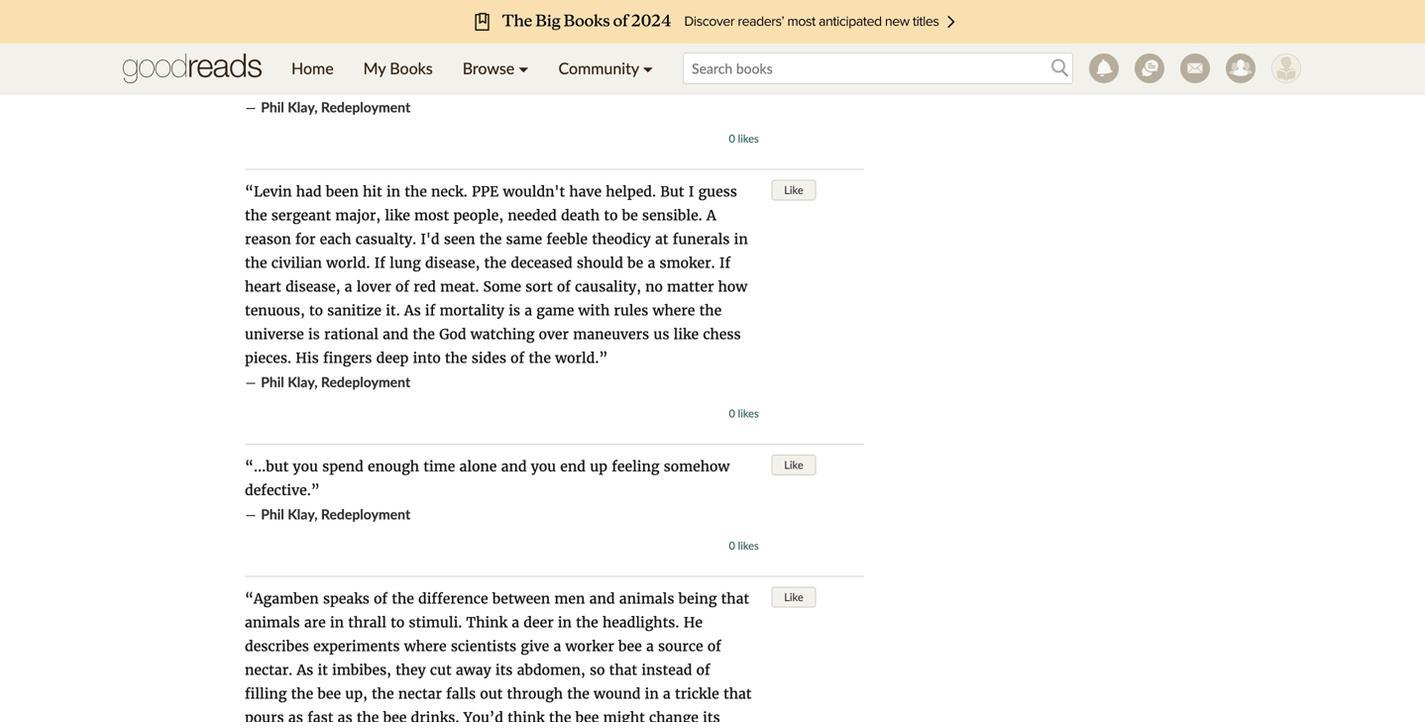Task type: locate. For each thing, give the bounding box(es) containing it.
2 likes from the top
[[738, 407, 759, 420]]

end
[[561, 458, 586, 476]]

1 horizontal spatial if
[[726, 3, 737, 21]]

3 0 likes link from the top
[[729, 539, 759, 553]]

but
[[661, 183, 685, 201]]

if inside "levin had been hit in the neck. ppe wouldn't have helped. but i guess the sergeant major, like most people, needed death to be sensible. a reason for each casualty. i'd seen the same feeble theodicy at funerals in the civilian world. if lung disease, the deceased should be a smoker. if heart disease, a lover of red meat. some sort of causality, no matter how tenuous, to sanitize it. as if mortality is a game with rules where the universe is rational and the god watching over maneuvers us like chess pieces. his fingers deep into the sides of the world." ― phil klay, redeployment
[[425, 302, 436, 320]]

1 horizontal spatial as
[[338, 709, 353, 723]]

as left fast
[[288, 709, 303, 723]]

1 as from the left
[[288, 709, 303, 723]]

2 0 from the top
[[729, 407, 736, 420]]

"...but you spend enough time alone and you end up feeling somehow defective." ― phil klay, redeployment
[[245, 458, 730, 524]]

like right being
[[785, 591, 804, 604]]

0 horizontal spatial you
[[293, 458, 318, 476]]

2 vertical spatial redeployment
[[321, 506, 411, 523]]

2 ▾ from the left
[[643, 59, 653, 78]]

we down ...'we
[[245, 27, 264, 45]]

home link
[[277, 44, 349, 93]]

matter
[[667, 278, 714, 296]]

0 vertical spatial 0 likes
[[729, 132, 759, 145]]

0 vertical spatial redeployment link
[[321, 99, 411, 116]]

disease, down the seen
[[425, 254, 480, 272]]

wouldn't
[[503, 183, 565, 201]]

likes for "...but you spend enough time alone and you end up feeling somehow defective."
[[738, 539, 759, 553]]

1 vertical spatial like
[[785, 459, 804, 472]]

tradition
[[411, 3, 472, 21]]

through
[[507, 686, 563, 704]]

2 phil from the top
[[261, 374, 284, 391]]

redeployment link for suffer
[[321, 99, 411, 116]]

3 0 likes from the top
[[729, 539, 759, 553]]

0 horizontal spatial it
[[318, 662, 328, 680]]

is inside ...'we are part of a long tradition of suffering. we can let it isolate us if we want, but we must realize that isolation is a lie. consider owen. consider that iraqi father and that american father. consider their children. do not suffer alone." ― phil klay, redeployment
[[550, 27, 562, 45]]

klay, down do
[[288, 99, 318, 116]]

1 horizontal spatial us
[[706, 3, 722, 21]]

0 horizontal spatial if
[[425, 302, 436, 320]]

likes for ...'we are part of a long tradition of suffering. we can let it isolate us if we want, but we must realize that isolation is a lie. consider owen. consider that iraqi father and that american father. consider their children. do not suffer alone."
[[738, 132, 759, 145]]

1 horizontal spatial as
[[404, 302, 421, 320]]

0 up "somehow"
[[729, 407, 736, 420]]

1 horizontal spatial to
[[391, 614, 405, 632]]

0 vertical spatial ―
[[245, 99, 257, 117]]

3 likes from the top
[[738, 539, 759, 553]]

2 like link from the top
[[772, 455, 817, 476]]

3 phil from the top
[[261, 506, 284, 523]]

where inside "levin had been hit in the neck. ppe wouldn't have helped. but i guess the sergeant major, like most people, needed death to be sensible. a reason for each casualty. i'd seen the same feeble theodicy at funerals in the civilian world. if lung disease, the deceased should be a smoker. if heart disease, a lover of red meat. some sort of causality, no matter how tenuous, to sanitize it. as if mortality is a game with rules where the universe is rational and the god watching over maneuvers us like chess pieces. his fingers deep into the sides of the world." ― phil klay, redeployment
[[653, 302, 695, 320]]

animals up describes
[[245, 614, 300, 632]]

1 horizontal spatial if
[[720, 254, 731, 272]]

books
[[390, 59, 433, 78]]

0 down "somehow"
[[729, 539, 736, 553]]

causality,
[[575, 278, 641, 296]]

that down but
[[310, 51, 338, 68]]

scientists
[[451, 638, 517, 656]]

redeployment down fingers
[[321, 374, 411, 391]]

1 vertical spatial if
[[425, 302, 436, 320]]

klay, down his on the left of page
[[288, 374, 318, 391]]

2 vertical spatial phil
[[261, 506, 284, 523]]

0 vertical spatial 0
[[729, 132, 736, 145]]

of up trickle
[[697, 662, 711, 680]]

1 phil from the top
[[261, 99, 284, 116]]

sides
[[472, 350, 507, 367]]

2 0 likes link from the top
[[729, 407, 759, 420]]

0 horizontal spatial ▾
[[519, 59, 529, 78]]

redeployment down the spend
[[321, 506, 411, 523]]

2 vertical spatial to
[[391, 614, 405, 632]]

the down god
[[445, 350, 468, 367]]

1 klay, from the top
[[288, 99, 318, 116]]

0 up guess
[[729, 132, 736, 145]]

▾ inside popup button
[[643, 59, 653, 78]]

sam green image
[[1272, 54, 1302, 83]]

the up most
[[405, 183, 427, 201]]

― down children.
[[245, 99, 257, 117]]

inbox image
[[1181, 54, 1211, 83]]

phil inside ...'we are part of a long tradition of suffering. we can let it isolate us if we want, but we must realize that isolation is a lie. consider owen. consider that iraqi father and that american father. consider their children. do not suffer alone." ― phil klay, redeployment
[[261, 99, 284, 116]]

the up reason
[[245, 207, 267, 225]]

you left the end
[[531, 458, 556, 476]]

phil down the defective."
[[261, 506, 284, 523]]

the up some
[[484, 254, 507, 272]]

in down men
[[558, 614, 572, 632]]

0
[[729, 132, 736, 145], [729, 407, 736, 420], [729, 539, 736, 553]]

2 as from the left
[[338, 709, 353, 723]]

0 likes for ...'we are part of a long tradition of suffering. we can let it isolate us if we want, but we must realize that isolation is a lie. consider owen. consider that iraqi father and that american father. consider their children. do not suffer alone."
[[729, 132, 759, 145]]

to left sanitize
[[309, 302, 323, 320]]

a left lie. at the top of the page
[[566, 27, 573, 45]]

0 horizontal spatial animals
[[245, 614, 300, 632]]

0 vertical spatial as
[[404, 302, 421, 320]]

animals up headlights.
[[620, 590, 675, 608]]

us up owen.
[[706, 3, 722, 21]]

the up fast
[[291, 686, 314, 704]]

1 vertical spatial where
[[404, 638, 447, 656]]

people,
[[454, 207, 504, 225]]

1 horizontal spatial disease,
[[425, 254, 480, 272]]

if right isolate
[[726, 3, 737, 21]]

0 likes for "...but you spend enough time alone and you end up feeling somehow defective."
[[729, 539, 759, 553]]

disease, down civilian
[[286, 278, 341, 296]]

1 horizontal spatial where
[[653, 302, 695, 320]]

0 horizontal spatial if
[[374, 254, 386, 272]]

a
[[707, 207, 717, 225]]

1 vertical spatial like link
[[772, 455, 817, 476]]

away
[[456, 662, 492, 680]]

maneuvers
[[573, 326, 650, 344]]

of right the source
[[708, 638, 722, 656]]

and down it.
[[383, 326, 409, 344]]

redeployment inside "...but you spend enough time alone and you end up feeling somehow defective." ― phil klay, redeployment
[[321, 506, 411, 523]]

if up lover
[[374, 254, 386, 272]]

2 like from the top
[[785, 459, 804, 472]]

― down the defective."
[[245, 506, 257, 524]]

1 horizontal spatial it
[[642, 3, 652, 21]]

klay, inside "levin had been hit in the neck. ppe wouldn't have helped. but i guess the sergeant major, like most people, needed death to be sensible. a reason for each casualty. i'd seen the same feeble theodicy at funerals in the civilian world. if lung disease, the deceased should be a smoker. if heart disease, a lover of red meat. some sort of causality, no matter how tenuous, to sanitize it. as if mortality is a game with rules where the universe is rational and the god watching over maneuvers us like chess pieces. his fingers deep into the sides of the world." ― phil klay, redeployment
[[288, 374, 318, 391]]

its
[[496, 662, 513, 680]]

2 vertical spatial 0 likes link
[[729, 539, 759, 553]]

0 for ...'we are part of a long tradition of suffering. we can let it isolate us if we want, but we must realize that isolation is a lie. consider owen. consider that iraqi father and that american father. consider their children. do not suffer alone."
[[729, 132, 736, 145]]

how
[[718, 278, 748, 296]]

falls
[[446, 686, 476, 704]]

0 vertical spatial is
[[550, 27, 562, 45]]

3 klay, from the top
[[288, 506, 318, 523]]

notifications image
[[1090, 54, 1119, 83]]

have
[[570, 183, 602, 201]]

0 horizontal spatial disease,
[[286, 278, 341, 296]]

2 ― from the top
[[245, 374, 257, 392]]

the
[[405, 183, 427, 201], [245, 207, 267, 225], [480, 231, 502, 248], [245, 254, 267, 272], [484, 254, 507, 272], [700, 302, 722, 320], [413, 326, 435, 344], [445, 350, 468, 367], [529, 350, 551, 367], [392, 590, 414, 608], [576, 614, 599, 632], [291, 686, 314, 704], [372, 686, 394, 704], [567, 686, 590, 704], [357, 709, 379, 723], [549, 709, 572, 723]]

0 vertical spatial are
[[287, 3, 309, 21]]

mortality
[[440, 302, 505, 320]]

1 0 from the top
[[729, 132, 736, 145]]

1 redeployment link from the top
[[321, 99, 411, 116]]

1 like from the top
[[785, 183, 804, 197]]

2 redeployment link from the top
[[321, 374, 411, 391]]

2 vertical spatial like link
[[772, 588, 817, 608]]

0 likes link for "...but you spend enough time alone and you end up feeling somehow defective."
[[729, 539, 759, 553]]

2 horizontal spatial is
[[550, 27, 562, 45]]

so
[[590, 662, 605, 680]]

american
[[488, 51, 554, 68]]

phil down children.
[[261, 99, 284, 116]]

fast
[[307, 709, 334, 723]]

1 redeployment from the top
[[321, 99, 411, 116]]

0 likes
[[729, 132, 759, 145], [729, 407, 759, 420], [729, 539, 759, 553]]

it left 'imbibes,'
[[318, 662, 328, 680]]

3 0 from the top
[[729, 539, 736, 553]]

1 vertical spatial klay,
[[288, 374, 318, 391]]

2 vertical spatial ―
[[245, 506, 257, 524]]

is
[[550, 27, 562, 45], [509, 302, 521, 320], [308, 326, 320, 344]]

redeployment inside "levin had been hit in the neck. ppe wouldn't have helped. but i guess the sergeant major, like most people, needed death to be sensible. a reason for each casualty. i'd seen the same feeble theodicy at funerals in the civilian world. if lung disease, the deceased should be a smoker. if heart disease, a lover of red meat. some sort of causality, no matter how tenuous, to sanitize it. as if mortality is a game with rules where the universe is rational and the god watching over maneuvers us like chess pieces. his fingers deep into the sides of the world." ― phil klay, redeployment
[[321, 374, 411, 391]]

where down matter
[[653, 302, 695, 320]]

i
[[689, 183, 694, 201]]

2 vertical spatial likes
[[738, 539, 759, 553]]

their
[[674, 51, 708, 68]]

with
[[579, 302, 610, 320]]

redeployment down suffer at the top left of the page
[[321, 99, 411, 116]]

be down helped.
[[622, 207, 638, 225]]

had
[[296, 183, 322, 201]]

are up want,
[[287, 3, 309, 21]]

1 vertical spatial us
[[654, 326, 670, 344]]

0 vertical spatial animals
[[620, 590, 675, 608]]

suffer
[[361, 74, 402, 92]]

are down speaks
[[304, 614, 326, 632]]

1 vertical spatial animals
[[245, 614, 300, 632]]

2 vertical spatial klay,
[[288, 506, 318, 523]]

2 horizontal spatial to
[[604, 207, 618, 225]]

major,
[[335, 207, 381, 225]]

sergeant
[[271, 207, 331, 225]]

0 horizontal spatial like
[[385, 207, 410, 225]]

my books link
[[349, 44, 448, 93]]

it right let on the top left
[[642, 3, 652, 21]]

like link right "somehow"
[[772, 455, 817, 476]]

as inside "agamben speaks of the difference between men and animals being that animals are in thrall to stimuli. think a deer in the headlights. he describes experiments where scientists give a worker bee a source of nectar. as it imbibes, they cut away its abdomen, so that instead of filling the bee up, the nectar falls out through the wound in a trickle that pours as fast as the bee drinks. you'd think the bee might chang
[[297, 662, 314, 680]]

like link right guess
[[772, 180, 817, 201]]

consider
[[603, 27, 664, 45], [245, 51, 306, 68], [609, 51, 670, 68]]

are inside "agamben speaks of the difference between men and animals being that animals are in thrall to stimuli. think a deer in the headlights. he describes experiments where scientists give a worker bee a source of nectar. as it imbibes, they cut away its abdomen, so that instead of filling the bee up, the nectar falls out through the wound in a trickle that pours as fast as the bee drinks. you'd think the bee might chang
[[304, 614, 326, 632]]

where inside "agamben speaks of the difference between men and animals being that animals are in thrall to stimuli. think a deer in the headlights. he describes experiments where scientists give a worker bee a source of nectar. as it imbibes, they cut away its abdomen, so that instead of filling the bee up, the nectar falls out through the wound in a trickle that pours as fast as the bee drinks. you'd think the bee might chang
[[404, 638, 447, 656]]

1 0 likes from the top
[[729, 132, 759, 145]]

klay, inside ...'we are part of a long tradition of suffering. we can let it isolate us if we want, but we must realize that isolation is a lie. consider owen. consider that iraqi father and that american father. consider their children. do not suffer alone." ― phil klay, redeployment
[[288, 99, 318, 116]]

like link right being
[[772, 588, 817, 608]]

you up the defective."
[[293, 458, 318, 476]]

1 vertical spatial redeployment
[[321, 374, 411, 391]]

0 vertical spatial where
[[653, 302, 695, 320]]

menu
[[277, 44, 668, 93]]

trickle
[[675, 686, 720, 704]]

0 likes link up "somehow"
[[729, 407, 759, 420]]

2 0 likes from the top
[[729, 407, 759, 420]]

1 ― from the top
[[245, 99, 257, 117]]

like
[[385, 207, 410, 225], [674, 326, 699, 344]]

1 vertical spatial phil
[[261, 374, 284, 391]]

2 vertical spatial like
[[785, 591, 804, 604]]

0 vertical spatial like
[[785, 183, 804, 197]]

1 0 likes link from the top
[[729, 132, 759, 145]]

is up watching
[[509, 302, 521, 320]]

0 vertical spatial redeployment
[[321, 99, 411, 116]]

0 vertical spatial klay,
[[288, 99, 318, 116]]

deep
[[376, 350, 409, 367]]

1 vertical spatial 0 likes link
[[729, 407, 759, 420]]

lie.
[[578, 27, 599, 45]]

0 vertical spatial 0 likes link
[[729, 132, 759, 145]]

the right up,
[[372, 686, 394, 704]]

a left long
[[364, 3, 372, 21]]

as right it.
[[404, 302, 421, 320]]

0 vertical spatial like link
[[772, 180, 817, 201]]

1 vertical spatial to
[[309, 302, 323, 320]]

and up alone."
[[426, 51, 452, 68]]

1 vertical spatial it
[[318, 662, 328, 680]]

▾ inside "popup button"
[[519, 59, 529, 78]]

and right "alone"
[[501, 458, 527, 476]]

i'd
[[421, 231, 440, 248]]

1 horizontal spatial you
[[531, 458, 556, 476]]

1 horizontal spatial is
[[509, 302, 521, 320]]

1 vertical spatial redeployment link
[[321, 374, 411, 391]]

likes
[[738, 132, 759, 145], [738, 407, 759, 420], [738, 539, 759, 553]]

it
[[642, 3, 652, 21], [318, 662, 328, 680]]

like right guess
[[785, 183, 804, 197]]

in down instead
[[645, 686, 659, 704]]

1 horizontal spatial like
[[674, 326, 699, 344]]

into
[[413, 350, 441, 367]]

needed
[[508, 207, 557, 225]]

― inside "...but you spend enough time alone and you end up feeling somehow defective." ― phil klay, redeployment
[[245, 506, 257, 524]]

0 horizontal spatial where
[[404, 638, 447, 656]]

realize
[[402, 27, 449, 45]]

2 vertical spatial 0 likes
[[729, 539, 759, 553]]

isolation
[[485, 27, 546, 45]]

must
[[363, 27, 398, 45]]

animals
[[620, 590, 675, 608], [245, 614, 300, 632]]

watching
[[471, 326, 535, 344]]

us down no
[[654, 326, 670, 344]]

redeployment link down fingers
[[321, 374, 411, 391]]

1 like link from the top
[[772, 180, 817, 201]]

1 horizontal spatial we
[[339, 27, 359, 45]]

3 redeployment link from the top
[[321, 506, 411, 523]]

1 ▾ from the left
[[519, 59, 529, 78]]

3 redeployment from the top
[[321, 506, 411, 523]]

― inside ...'we are part of a long tradition of suffering. we can let it isolate us if we want, but we must realize that isolation is a lie. consider owen. consider that iraqi father and that american father. consider their children. do not suffer alone." ― phil klay, redeployment
[[245, 99, 257, 117]]

0 vertical spatial us
[[706, 3, 722, 21]]

reason
[[245, 231, 291, 248]]

and inside "...but you spend enough time alone and you end up feeling somehow defective." ― phil klay, redeployment
[[501, 458, 527, 476]]

if down the "red"
[[425, 302, 436, 320]]

community ▾ button
[[544, 44, 668, 93]]

1 horizontal spatial ▾
[[643, 59, 653, 78]]

0 horizontal spatial to
[[309, 302, 323, 320]]

0 vertical spatial likes
[[738, 132, 759, 145]]

to right thrall
[[391, 614, 405, 632]]

0 likes link up guess
[[729, 132, 759, 145]]

2 redeployment from the top
[[321, 374, 411, 391]]

like right "somehow"
[[785, 459, 804, 472]]

― down pieces.
[[245, 374, 257, 392]]

same
[[506, 231, 543, 248]]

1 vertical spatial likes
[[738, 407, 759, 420]]

of up thrall
[[374, 590, 388, 608]]

3 ― from the top
[[245, 506, 257, 524]]

1 vertical spatial as
[[297, 662, 314, 680]]

▾ left their
[[643, 59, 653, 78]]

1 vertical spatial are
[[304, 614, 326, 632]]

casualty.
[[356, 231, 417, 248]]

red
[[414, 278, 436, 296]]

2 klay, from the top
[[288, 374, 318, 391]]

1 vertical spatial 0
[[729, 407, 736, 420]]

and
[[426, 51, 452, 68], [383, 326, 409, 344], [501, 458, 527, 476], [590, 590, 615, 608]]

of down watching
[[511, 350, 525, 367]]

3 like link from the top
[[772, 588, 817, 608]]

1 vertical spatial ―
[[245, 374, 257, 392]]

1 if from the left
[[374, 254, 386, 272]]

0 horizontal spatial we
[[245, 27, 264, 45]]

where down the stimuli.
[[404, 638, 447, 656]]

stimuli.
[[409, 614, 462, 632]]

0 vertical spatial be
[[622, 207, 638, 225]]

0 horizontal spatial as
[[288, 709, 303, 723]]

0 likes up guess
[[729, 132, 759, 145]]

if
[[726, 3, 737, 21], [425, 302, 436, 320]]

0 vertical spatial disease,
[[425, 254, 480, 272]]

1 vertical spatial 0 likes
[[729, 407, 759, 420]]

1 vertical spatial like
[[674, 326, 699, 344]]

1 likes from the top
[[738, 132, 759, 145]]

0 vertical spatial to
[[604, 207, 618, 225]]

1 vertical spatial is
[[509, 302, 521, 320]]

0 likes up "somehow"
[[729, 407, 759, 420]]

0 horizontal spatial is
[[308, 326, 320, 344]]

phil
[[261, 99, 284, 116], [261, 374, 284, 391], [261, 506, 284, 523]]

0 likes down "somehow"
[[729, 539, 759, 553]]

fingers
[[323, 350, 372, 367]]

in
[[387, 183, 401, 201], [734, 231, 748, 248], [330, 614, 344, 632], [558, 614, 572, 632], [645, 686, 659, 704]]

0 likes link down "somehow"
[[729, 539, 759, 553]]

and inside "levin had been hit in the neck. ppe wouldn't have helped. but i guess the sergeant major, like most people, needed death to be sensible. a reason for each casualty. i'd seen the same feeble theodicy at funerals in the civilian world. if lung disease, the deceased should be a smoker. if heart disease, a lover of red meat. some sort of causality, no matter how tenuous, to sanitize it. as if mortality is a game with rules where the universe is rational and the god watching over maneuvers us like chess pieces. his fingers deep into the sides of the world." ― phil klay, redeployment
[[383, 326, 409, 344]]

like for "...but you spend enough time alone and you end up feeling somehow defective."
[[785, 459, 804, 472]]

0 vertical spatial phil
[[261, 99, 284, 116]]

▾ down isolation at the left top
[[519, 59, 529, 78]]

sensible.
[[642, 207, 703, 225]]

be
[[622, 207, 638, 225], [628, 254, 644, 272]]

nectar
[[398, 686, 442, 704]]

bee up fast
[[318, 686, 341, 704]]

2 vertical spatial 0
[[729, 539, 736, 553]]

it inside ...'we are part of a long tradition of suffering. we can let it isolate us if we want, but we must realize that isolation is a lie. consider owen. consider that iraqi father and that american father. consider their children. do not suffer alone." ― phil klay, redeployment
[[642, 3, 652, 21]]

menu containing home
[[277, 44, 668, 93]]

0 horizontal spatial as
[[297, 662, 314, 680]]

us
[[706, 3, 722, 21], [654, 326, 670, 344]]

bee
[[619, 638, 642, 656], [318, 686, 341, 704], [383, 709, 407, 723], [576, 709, 599, 723]]

tenuous,
[[245, 302, 305, 320]]

0 vertical spatial if
[[726, 3, 737, 21]]

0 horizontal spatial us
[[654, 326, 670, 344]]

0 vertical spatial it
[[642, 3, 652, 21]]

a down world.
[[345, 278, 353, 296]]

klay, down the defective."
[[288, 506, 318, 523]]

as down up,
[[338, 709, 353, 723]]

2 vertical spatial redeployment link
[[321, 506, 411, 523]]

we right but
[[339, 27, 359, 45]]

thrall
[[348, 614, 387, 632]]

deceased
[[511, 254, 573, 272]]

that right being
[[721, 590, 750, 608]]



Task type: describe. For each thing, give the bounding box(es) containing it.
most
[[414, 207, 449, 225]]

2 you from the left
[[531, 458, 556, 476]]

sanitize
[[327, 302, 382, 320]]

bee left might
[[576, 709, 599, 723]]

home
[[292, 59, 334, 78]]

drinks.
[[411, 709, 460, 723]]

enough
[[368, 458, 420, 476]]

do
[[311, 74, 329, 92]]

each
[[320, 231, 351, 248]]

▾ for community ▾
[[643, 59, 653, 78]]

friend requests image
[[1227, 54, 1256, 83]]

men
[[555, 590, 585, 608]]

civilian
[[271, 254, 322, 272]]

my group discussions image
[[1135, 54, 1165, 83]]

children.
[[245, 74, 306, 92]]

0 for "...but you spend enough time alone and you end up feeling somehow defective."
[[729, 539, 736, 553]]

rules
[[614, 302, 649, 320]]

0 vertical spatial like
[[385, 207, 410, 225]]

if inside ...'we are part of a long tradition of suffering. we can let it isolate us if we want, but we must realize that isolation is a lie. consider owen. consider that iraqi father and that american father. consider their children. do not suffer alone." ― phil klay, redeployment
[[726, 3, 737, 21]]

a left the deer
[[512, 614, 520, 632]]

phil inside "...but you spend enough time alone and you end up feeling somehow defective." ― phil klay, redeployment
[[261, 506, 284, 523]]

us inside ...'we are part of a long tradition of suffering. we can let it isolate us if we want, but we must realize that isolation is a lie. consider owen. consider that iraqi father and that american father. consider their children. do not suffer alone." ― phil klay, redeployment
[[706, 3, 722, 21]]

time
[[424, 458, 455, 476]]

as inside "levin had been hit in the neck. ppe wouldn't have helped. but i guess the sergeant major, like most people, needed death to be sensible. a reason for each casualty. i'd seen the same feeble theodicy at funerals in the civilian world. if lung disease, the deceased should be a smoker. if heart disease, a lover of red meat. some sort of causality, no matter how tenuous, to sanitize it. as if mortality is a game with rules where the universe is rational and the god watching over maneuvers us like chess pieces. his fingers deep into the sides of the world." ― phil klay, redeployment
[[404, 302, 421, 320]]

a up no
[[648, 254, 656, 272]]

of right "part"
[[346, 3, 360, 21]]

2 we from the left
[[339, 27, 359, 45]]

pieces.
[[245, 350, 292, 367]]

redeployment link for if
[[321, 374, 411, 391]]

let
[[620, 3, 638, 21]]

1 vertical spatial disease,
[[286, 278, 341, 296]]

no
[[646, 278, 663, 296]]

the up into
[[413, 326, 435, 344]]

world.
[[326, 254, 370, 272]]

klay, inside "...but you spend enough time alone and you end up feeling somehow defective." ― phil klay, redeployment
[[288, 506, 318, 523]]

the down abdomen,
[[567, 686, 590, 704]]

smoker.
[[660, 254, 716, 272]]

to inside "agamben speaks of the difference between men and animals being that animals are in thrall to stimuli. think a deer in the headlights. he describes experiments where scientists give a worker bee a source of nectar. as it imbibes, they cut away its abdomen, so that instead of filling the bee up, the nectar falls out through the wound in a trickle that pours as fast as the bee drinks. you'd think the bee might chang
[[391, 614, 405, 632]]

we
[[566, 3, 587, 21]]

the up heart
[[245, 254, 267, 272]]

that down tradition
[[453, 27, 481, 45]]

0 likes link for ...'we are part of a long tradition of suffering. we can let it isolate us if we want, but we must realize that isolation is a lie. consider owen. consider that iraqi father and that american father. consider their children. do not suffer alone."
[[729, 132, 759, 145]]

1 we from the left
[[245, 27, 264, 45]]

in right hit
[[387, 183, 401, 201]]

meat.
[[440, 278, 479, 296]]

1 you from the left
[[293, 458, 318, 476]]

my books
[[364, 59, 433, 78]]

"...but
[[245, 458, 289, 476]]

deer
[[524, 614, 554, 632]]

alone."
[[406, 74, 457, 92]]

"agamben
[[245, 590, 319, 608]]

a right give at the bottom
[[554, 638, 562, 656]]

funerals
[[673, 231, 730, 248]]

feeling
[[612, 458, 660, 476]]

a down sort
[[525, 302, 533, 320]]

theodicy
[[592, 231, 651, 248]]

in right funerals
[[734, 231, 748, 248]]

somehow
[[664, 458, 730, 476]]

game
[[537, 302, 574, 320]]

describes
[[245, 638, 309, 656]]

imbibes,
[[332, 662, 392, 680]]

us inside "levin had been hit in the neck. ppe wouldn't have helped. but i guess the sergeant major, like most people, needed death to be sensible. a reason for each casualty. i'd seen the same feeble theodicy at funerals in the civilian world. if lung disease, the deceased should be a smoker. if heart disease, a lover of red meat. some sort of causality, no matter how tenuous, to sanitize it. as if mortality is a game with rules where the universe is rational and the god watching over maneuvers us like chess pieces. his fingers deep into the sides of the world." ― phil klay, redeployment
[[654, 326, 670, 344]]

seen
[[444, 231, 476, 248]]

1 horizontal spatial animals
[[620, 590, 675, 608]]

owen.
[[668, 27, 711, 45]]

and inside "agamben speaks of the difference between men and animals being that animals are in thrall to stimuli. think a deer in the headlights. he describes experiments where scientists give a worker bee a source of nectar. as it imbibes, they cut away its abdomen, so that instead of filling the bee up, the nectar falls out through the wound in a trickle that pours as fast as the bee drinks. you'd think the bee might chang
[[590, 590, 615, 608]]

sort
[[526, 278, 553, 296]]

over
[[539, 326, 569, 344]]

of right sort
[[557, 278, 571, 296]]

that up wound
[[609, 662, 638, 680]]

the up worker
[[576, 614, 599, 632]]

Search books text field
[[683, 53, 1074, 84]]

helped.
[[606, 183, 656, 201]]

the down through
[[549, 709, 572, 723]]

you'd
[[464, 709, 504, 723]]

defective."
[[245, 482, 320, 500]]

"levin had been hit in the neck. ppe wouldn't have helped. but i guess the sergeant major, like most people, needed death to be sensible. a reason for each casualty. i'd seen the same feeble theodicy at funerals in the civilian world. if lung disease, the deceased should be a smoker. if heart disease, a lover of red meat. some sort of causality, no matter how tenuous, to sanitize it. as if mortality is a game with rules where the universe is rational and the god watching over maneuvers us like chess pieces. his fingers deep into the sides of the world." ― phil klay, redeployment
[[245, 183, 748, 392]]

out
[[480, 686, 503, 704]]

2 vertical spatial is
[[308, 326, 320, 344]]

are inside ...'we are part of a long tradition of suffering. we can let it isolate us if we want, but we must realize that isolation is a lie. consider owen. consider that iraqi father and that american father. consider their children. do not suffer alone." ― phil klay, redeployment
[[287, 3, 309, 21]]

like link for "...but you spend enough time alone and you end up feeling somehow defective."
[[772, 455, 817, 476]]

bee down headlights.
[[619, 638, 642, 656]]

source
[[658, 638, 704, 656]]

filling
[[245, 686, 287, 704]]

pours
[[245, 709, 284, 723]]

up
[[590, 458, 608, 476]]

3 like from the top
[[785, 591, 804, 604]]

likes for "levin had been hit in the neck. ppe wouldn't have helped. but i guess the sergeant major, like most people, needed death to be sensible. a reason for each casualty. i'd seen the same feeble theodicy at funerals in the civilian world. if lung disease, the deceased should be a smoker. if heart disease, a lover of red meat. some sort of causality, no matter how tenuous, to sanitize it. as if mortality is a game with rules where the universe is rational and the god watching over maneuvers us like chess pieces. his fingers deep into the sides of the world."
[[738, 407, 759, 420]]

in down speaks
[[330, 614, 344, 632]]

redeployment inside ...'we are part of a long tradition of suffering. we can let it isolate us if we want, but we must realize that isolation is a lie. consider owen. consider that iraqi father and that american father. consider their children. do not suffer alone." ― phil klay, redeployment
[[321, 99, 411, 116]]

spend
[[322, 458, 364, 476]]

a down instead
[[663, 686, 671, 704]]

that right trickle
[[724, 686, 752, 704]]

0 likes link for "levin had been hit in the neck. ppe wouldn't have helped. but i guess the sergeant major, like most people, needed death to be sensible. a reason for each casualty. i'd seen the same feeble theodicy at funerals in the civilian world. if lung disease, the deceased should be a smoker. if heart disease, a lover of red meat. some sort of causality, no matter how tenuous, to sanitize it. as if mortality is a game with rules where the universe is rational and the god watching over maneuvers us like chess pieces. his fingers deep into the sides of the world."
[[729, 407, 759, 420]]

0 likes for "levin had been hit in the neck. ppe wouldn't have helped. but i guess the sergeant major, like most people, needed death to be sensible. a reason for each casualty. i'd seen the same feeble theodicy at funerals in the civilian world. if lung disease, the deceased should be a smoker. if heart disease, a lover of red meat. some sort of causality, no matter how tenuous, to sanitize it. as if mortality is a game with rules where the universe is rational and the god watching over maneuvers us like chess pieces. his fingers deep into the sides of the world."
[[729, 407, 759, 420]]

...'we are part of a long tradition of suffering. we can let it isolate us if we want, but we must realize that isolation is a lie. consider owen. consider that iraqi father and that american father. consider their children. do not suffer alone." ― phil klay, redeployment
[[245, 3, 737, 117]]

the up "chess"
[[700, 302, 722, 320]]

▾ for browse ▾
[[519, 59, 529, 78]]

think
[[508, 709, 545, 723]]

― inside "levin had been hit in the neck. ppe wouldn't have helped. but i guess the sergeant major, like most people, needed death to be sensible. a reason for each casualty. i'd seen the same feeble theodicy at funerals in the civilian world. if lung disease, the deceased should be a smoker. if heart disease, a lover of red meat. some sort of causality, no matter how tenuous, to sanitize it. as if mortality is a game with rules where the universe is rational and the god watching over maneuvers us like chess pieces. his fingers deep into the sides of the world." ― phil klay, redeployment
[[245, 374, 257, 392]]

that up alone."
[[456, 51, 484, 68]]

lover
[[357, 278, 391, 296]]

0 for "levin had been hit in the neck. ppe wouldn't have helped. but i guess the sergeant major, like most people, needed death to be sensible. a reason for each casualty. i'd seen the same feeble theodicy at funerals in the civilian world. if lung disease, the deceased should be a smoker. if heart disease, a lover of red meat. some sort of causality, no matter how tenuous, to sanitize it. as if mortality is a game with rules where the universe is rational and the god watching over maneuvers us like chess pieces. his fingers deep into the sides of the world."
[[729, 407, 736, 420]]

1 vertical spatial be
[[628, 254, 644, 272]]

and inside ...'we are part of a long tradition of suffering. we can let it isolate us if we want, but we must realize that isolation is a lie. consider owen. consider that iraqi father and that american father. consider their children. do not suffer alone." ― phil klay, redeployment
[[426, 51, 452, 68]]

part
[[313, 3, 342, 21]]

...'we
[[245, 3, 283, 21]]

difference
[[418, 590, 488, 608]]

of left the "red"
[[396, 278, 410, 296]]

alone
[[460, 458, 497, 476]]

guess
[[699, 183, 738, 201]]

long
[[376, 3, 407, 21]]

a down headlights.
[[646, 638, 654, 656]]

"agamben speaks of the difference between men and animals being that animals are in thrall to stimuli. think a deer in the headlights. he describes experiments where scientists give a worker bee a source of nectar. as it imbibes, they cut away its abdomen, so that instead of filling the bee up, the nectar falls out through the wound in a trickle that pours as fast as the bee drinks. you'd think the bee might chang
[[245, 590, 752, 723]]

being
[[679, 590, 717, 608]]

father.
[[559, 51, 605, 68]]

some
[[484, 278, 521, 296]]

my
[[364, 59, 386, 78]]

want,
[[269, 27, 308, 45]]

they
[[396, 662, 426, 680]]

death
[[561, 207, 600, 225]]

feeble
[[547, 231, 588, 248]]

nectar.
[[245, 662, 293, 680]]

the down people,
[[480, 231, 502, 248]]

world."
[[555, 350, 608, 367]]

hit
[[363, 183, 382, 201]]

browse
[[463, 59, 515, 78]]

isolate
[[656, 3, 702, 21]]

heart
[[245, 278, 281, 296]]

bee down nectar
[[383, 709, 407, 723]]

might
[[603, 709, 645, 723]]

the up the stimuli.
[[392, 590, 414, 608]]

headlights.
[[603, 614, 680, 632]]

of up isolation at the left top
[[476, 3, 490, 21]]

the down up,
[[357, 709, 379, 723]]

can
[[592, 3, 616, 21]]

2 if from the left
[[720, 254, 731, 272]]

his
[[296, 350, 319, 367]]

phil inside "levin had been hit in the neck. ppe wouldn't have helped. but i guess the sergeant major, like most people, needed death to be sensible. a reason for each casualty. i'd seen the same feeble theodicy at funerals in the civilian world. if lung disease, the deceased should be a smoker. if heart disease, a lover of red meat. some sort of causality, no matter how tenuous, to sanitize it. as if mortality is a game with rules where the universe is rational and the god watching over maneuvers us like chess pieces. his fingers deep into the sides of the world." ― phil klay, redeployment
[[261, 374, 284, 391]]

the down over
[[529, 350, 551, 367]]

it inside "agamben speaks of the difference between men and animals being that animals are in thrall to stimuli. think a deer in the headlights. he describes experiments where scientists give a worker bee a source of nectar. as it imbibes, they cut away its abdomen, so that instead of filling the bee up, the nectar falls out through the wound in a trickle that pours as fast as the bee drinks. you'd think the bee might chang
[[318, 662, 328, 680]]

should
[[577, 254, 624, 272]]

speaks
[[323, 590, 370, 608]]

like for "levin had been hit in the neck. ppe wouldn't have helped. but i guess the sergeant major, like most people, needed death to be sensible. a reason for each casualty. i'd seen the same feeble theodicy at funerals in the civilian world. if lung disease, the deceased should be a smoker. if heart disease, a lover of red meat. some sort of causality, no matter how tenuous, to sanitize it. as if mortality is a game with rules where the universe is rational and the god watching over maneuvers us like chess pieces. his fingers deep into the sides of the world."
[[785, 183, 804, 197]]

chess
[[703, 326, 741, 344]]

like link for "levin had been hit in the neck. ppe wouldn't have helped. but i guess the sergeant major, like most people, needed death to be sensible. a reason for each casualty. i'd seen the same feeble theodicy at funerals in the civilian world. if lung disease, the deceased should be a smoker. if heart disease, a lover of red meat. some sort of causality, no matter how tenuous, to sanitize it. as if mortality is a game with rules where the universe is rational and the god watching over maneuvers us like chess pieces. his fingers deep into the sides of the world."
[[772, 180, 817, 201]]

Search for books to add to your shelves search field
[[683, 53, 1074, 84]]



Task type: vqa. For each thing, say whether or not it's contained in the screenshot.
but
yes



